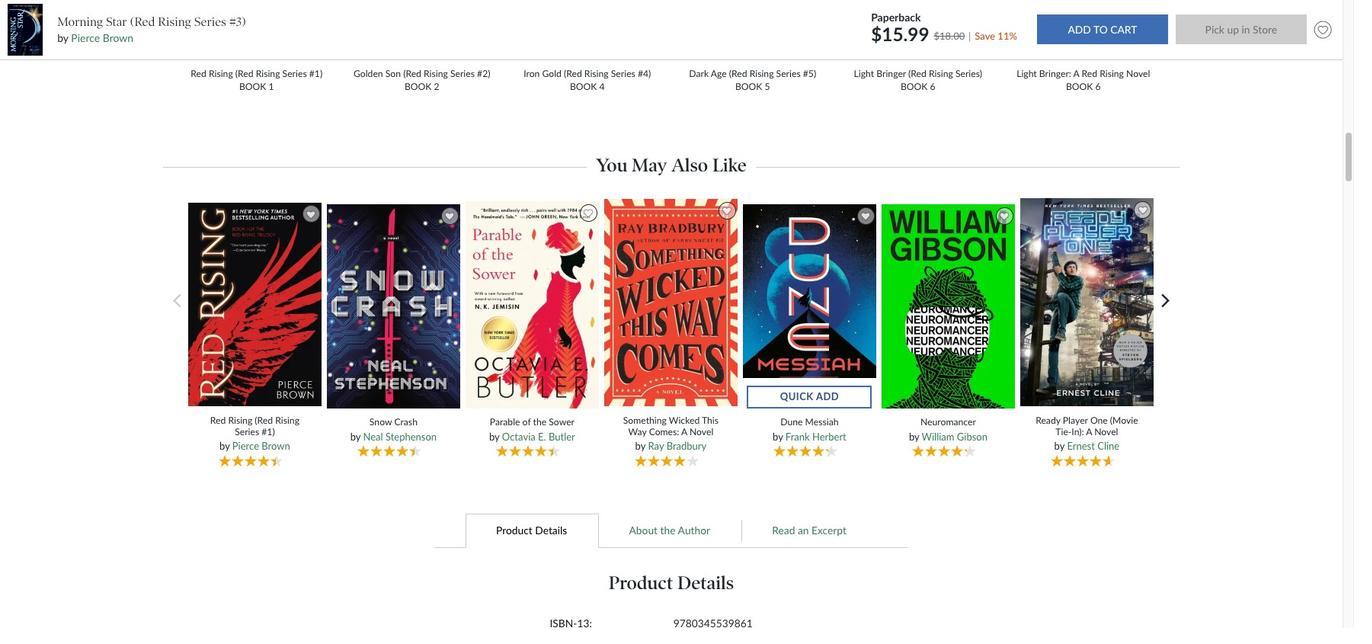 Task type: vqa. For each thing, say whether or not it's contained in the screenshot.
Pierce in the morning star (red rising series #3) by pierce brown
yes



Task type: describe. For each thing, give the bounding box(es) containing it.
rising for light bringer (red rising series) book 6
[[929, 68, 953, 79]]

about
[[629, 524, 658, 537]]

rising for red rising (red rising series #1) book 1
[[256, 68, 280, 79]]

#1) for pierce
[[262, 426, 275, 438]]

novel inside light bringer: a red rising novel book 6
[[1127, 68, 1151, 79]]

ernest
[[1068, 440, 1095, 452]]

red rising (red rising series #1) by pierce brown
[[210, 415, 300, 452]]

you may also like
[[596, 154, 747, 176]]

tab list containing product details
[[159, 513, 1185, 548]]

neuromancer element
[[880, 204, 1021, 469]]

octavia
[[502, 430, 536, 443]]

4
[[600, 81, 605, 92]]

series for golden son (red rising series #2) book 2
[[450, 68, 475, 79]]

(red for dark age (red rising series #5) book 5
[[729, 68, 747, 79]]

by inside parable of the sower by octavia e. butler
[[489, 430, 500, 443]]

series for red rising (red rising series #1) book 1
[[282, 68, 307, 79]]

red inside light bringer: a red rising novel book 6
[[1082, 68, 1098, 79]]

you
[[596, 154, 628, 176]]

book for gold
[[570, 81, 597, 92]]

also
[[672, 154, 708, 176]]

ready
[[1036, 415, 1061, 426]]

book for rising
[[239, 81, 266, 92]]

snow crash by neal stephenson
[[350, 417, 437, 443]]

series for dark age (red rising series #5) book 5
[[776, 68, 801, 79]]

by inside dune messiah by frank herbert
[[773, 430, 783, 443]]

stephenson
[[386, 430, 437, 443]]

iron
[[524, 68, 540, 79]]

light bringer: a red rising novel book 6
[[1017, 68, 1151, 92]]

a inside something wicked this way comes: a novel by ray bradbury
[[681, 426, 687, 438]]

neuromancer image
[[880, 204, 1017, 409]]

rising for golden son (red rising series #2) book 2
[[424, 68, 448, 79]]

neuromancer
[[921, 417, 976, 428]]

a inside light bringer: a red rising novel book 6
[[1074, 68, 1080, 79]]

read
[[772, 524, 795, 537]]

gibson
[[957, 430, 988, 443]]

butler
[[549, 430, 575, 443]]

dune
[[781, 417, 803, 428]]

rising inside light bringer: a red rising novel book 6
[[1100, 68, 1124, 79]]

by inside snow crash by neal stephenson
[[350, 430, 361, 443]]

rising for morning star (red rising series #3) by pierce brown
[[158, 14, 191, 29]]

author
[[678, 524, 711, 537]]

red rising (red rising series #1) image for book 1
[[196, 0, 333, 60]]

of
[[523, 417, 531, 428]]

0 horizontal spatial details
[[535, 524, 567, 537]]

william gibson link
[[922, 430, 988, 443]]

#4)
[[638, 68, 651, 79]]

dune messiah image
[[741, 204, 878, 409]]

red rising (red rising series #1) image for by
[[186, 202, 324, 407]]

(red for red rising (red rising series #1) by pierce brown
[[255, 415, 273, 426]]

e.
[[538, 430, 546, 443]]

about the author
[[629, 524, 711, 537]]

series)
[[956, 68, 983, 79]]

#1) for 1
[[309, 68, 323, 79]]

ernest cline link
[[1068, 440, 1120, 452]]

rising for iron gold (red rising series #4) book 4
[[585, 68, 609, 79]]

pierce for star
[[71, 31, 100, 44]]

something wicked this way comes: a novel element
[[603, 198, 743, 469]]

dune messiah link
[[753, 417, 866, 428]]

golden
[[354, 68, 383, 79]]

quick add
[[780, 391, 839, 403]]

ray
[[648, 440, 664, 452]]

(red for morning star (red rising series #3) by pierce brown
[[130, 14, 155, 29]]

frank herbert link
[[786, 430, 847, 443]]

(red for red rising (red rising series #1) book 1
[[235, 68, 254, 79]]

0 horizontal spatial product details
[[496, 524, 567, 537]]

like
[[713, 154, 747, 176]]

series for iron gold (red rising series #4) book 4
[[611, 68, 636, 79]]

dark age (red rising series #5) image
[[692, 0, 829, 60]]

#3)
[[229, 14, 246, 29]]

octavia e. butler link
[[502, 430, 575, 443]]

red for pierce
[[210, 415, 226, 426]]

quick
[[780, 391, 814, 403]]

star
[[106, 14, 127, 29]]

age
[[711, 68, 727, 79]]

book for son
[[405, 81, 432, 92]]

crash
[[394, 417, 418, 428]]

about the author link
[[598, 513, 741, 548]]

dark
[[689, 68, 709, 79]]

iron gold (red rising series #4) link
[[518, 68, 657, 79]]

morning
[[57, 14, 103, 29]]

red rising (red rising series #1) book 1
[[191, 68, 323, 92]]

snow crash link
[[337, 417, 450, 428]]

brown for star
[[103, 31, 133, 44]]

comes:
[[649, 426, 679, 438]]

this
[[702, 415, 719, 426]]

red rising (red rising series #1) element
[[186, 202, 327, 469]]

william
[[922, 430, 955, 443]]

in):
[[1072, 426, 1084, 438]]

player
[[1063, 415, 1088, 426]]

rising for dark age (red rising series #5) book 5
[[750, 68, 774, 79]]

wicked
[[669, 415, 700, 426]]

gold
[[542, 68, 562, 79]]

#2)
[[477, 68, 491, 79]]

$15.99 $18.00
[[871, 23, 965, 45]]

light bringer: a red rising novel link
[[1014, 68, 1154, 79]]

read an excerpt link
[[741, 513, 878, 548]]

rising for red rising (red rising series #1) by pierce brown
[[275, 415, 300, 426]]

by inside ready player one (movie tie-in): a novel by ernest cline
[[1055, 440, 1065, 452]]

$15.99
[[871, 23, 930, 45]]

quick add button
[[747, 385, 872, 408]]

parable of the sower by octavia e. butler
[[489, 417, 575, 443]]

ready player one (movie tie-in): a novel by ernest cline
[[1036, 415, 1139, 452]]

snow crash image
[[325, 204, 462, 409]]

2
[[434, 81, 439, 92]]

frank
[[786, 430, 810, 443]]

golden son (red rising series #2) book 2
[[354, 68, 491, 92]]

bringer:
[[1040, 68, 1072, 79]]



Task type: locate. For each thing, give the bounding box(es) containing it.
(red for golden son (red rising series #2) book 2
[[403, 68, 421, 79]]

1 vertical spatial #1)
[[262, 426, 275, 438]]

pierce for rising
[[232, 440, 259, 452]]

messiah
[[805, 417, 839, 428]]

a right in):
[[1086, 426, 1092, 438]]

(red inside morning star (red rising series #3) by pierce brown
[[130, 14, 155, 29]]

1 horizontal spatial 6
[[1096, 81, 1101, 92]]

light bringer: a red rising novel image
[[1023, 0, 1160, 60]]

brown for rising
[[262, 440, 290, 452]]

something
[[623, 415, 667, 426]]

red inside red rising (red rising series #1) by pierce brown
[[210, 415, 226, 426]]

1 horizontal spatial novel
[[1095, 426, 1119, 438]]

0 vertical spatial pierce
[[71, 31, 100, 44]]

rising inside dark age (red rising series #5) book 5
[[750, 68, 774, 79]]

light inside light bringer: a red rising novel book 6
[[1017, 68, 1037, 79]]

0 horizontal spatial brown
[[103, 31, 133, 44]]

1 light from the left
[[854, 68, 874, 79]]

snow crash element
[[325, 204, 466, 469]]

light
[[854, 68, 874, 79], [1017, 68, 1037, 79]]

(red inside red rising (red rising series #1) book 1
[[235, 68, 254, 79]]

1 horizontal spatial the
[[661, 524, 676, 537]]

something wicked this way comes: a novel by ray bradbury
[[623, 415, 719, 452]]

0 vertical spatial #1)
[[309, 68, 323, 79]]

golden son (red rising series #2) link
[[352, 68, 492, 79]]

by inside neuromancer by william gibson
[[909, 430, 920, 443]]

may
[[632, 154, 667, 176]]

2 horizontal spatial red
[[1082, 68, 1098, 79]]

series inside morning star (red rising series #3) by pierce brown
[[194, 14, 226, 29]]

(red inside golden son (red rising series #2) book 2
[[403, 68, 421, 79]]

(red inside iron gold (red rising series #4) book 4
[[564, 68, 582, 79]]

2 light from the left
[[1017, 68, 1037, 79]]

1
[[269, 81, 274, 92]]

red inside red rising (red rising series #1) book 1
[[191, 68, 206, 79]]

light bringer (red rising series) link
[[849, 68, 988, 79]]

tie-
[[1056, 426, 1072, 438]]

details inside tab panel
[[678, 571, 734, 594]]

0 horizontal spatial product
[[496, 524, 533, 537]]

book inside dark age (red rising series #5) book 5
[[736, 81, 763, 92]]

product inside tab panel
[[609, 571, 673, 594]]

(red for iron gold (red rising series #4) book 4
[[564, 68, 582, 79]]

1 vertical spatial the
[[661, 524, 676, 537]]

dark age (red rising series #5) book 5
[[689, 68, 817, 92]]

the right of
[[533, 417, 547, 428]]

5 book from the left
[[901, 81, 928, 92]]

morning star (red rising series #3) by pierce brown
[[57, 14, 246, 44]]

1 vertical spatial product
[[609, 571, 673, 594]]

brown inside morning star (red rising series #3) by pierce brown
[[103, 31, 133, 44]]

6 inside light bringer: a red rising novel book 6
[[1096, 81, 1101, 92]]

$18.00
[[934, 29, 965, 42]]

pierce inside red rising (red rising series #1) by pierce brown
[[232, 440, 259, 452]]

iron gold (red rising series #4) image
[[527, 0, 664, 60]]

morning star (red rising series #3) image
[[7, 4, 42, 56]]

novel down one
[[1095, 426, 1119, 438]]

light for light bringer: a red rising novel
[[1017, 68, 1037, 79]]

ray bradbury link
[[648, 440, 707, 452]]

6 book from the left
[[1066, 81, 1093, 92]]

add to wishlist image
[[1311, 17, 1336, 42]]

1 horizontal spatial product details
[[609, 571, 734, 594]]

1 vertical spatial red rising (red rising series #1) image
[[186, 202, 324, 407]]

(red inside dark age (red rising series #5) book 5
[[729, 68, 747, 79]]

0 horizontal spatial novel
[[690, 426, 714, 438]]

book down dark age (red rising series #5) link
[[736, 81, 763, 92]]

0 vertical spatial brown
[[103, 31, 133, 44]]

a down wicked
[[681, 426, 687, 438]]

read an excerpt
[[772, 524, 847, 537]]

rising inside light bringer (red rising series) book 6
[[929, 68, 953, 79]]

cline
[[1098, 440, 1120, 452]]

2 6 from the left
[[1096, 81, 1101, 92]]

series
[[194, 14, 226, 29], [282, 68, 307, 79], [450, 68, 475, 79], [611, 68, 636, 79], [776, 68, 801, 79], [235, 426, 259, 438]]

(red inside light bringer (red rising series) book 6
[[909, 68, 927, 79]]

book inside iron gold (red rising series #4) book 4
[[570, 81, 597, 92]]

neuromancer link
[[892, 417, 1005, 428]]

ready player one (movie tie-in): a novel image
[[1019, 198, 1155, 407]]

2 book from the left
[[405, 81, 432, 92]]

1 horizontal spatial a
[[1074, 68, 1080, 79]]

book inside light bringer: a red rising novel book 6
[[1066, 81, 1093, 92]]

pierce inside morning star (red rising series #3) by pierce brown
[[71, 31, 100, 44]]

novel down the light bringer: a red rising novel image
[[1127, 68, 1151, 79]]

a
[[1074, 68, 1080, 79], [681, 426, 687, 438], [1086, 426, 1092, 438]]

0 vertical spatial details
[[535, 524, 567, 537]]

pierce brown link inside red rising (red rising series #1) element
[[232, 440, 290, 452]]

book down golden son (red rising series #2) link
[[405, 81, 432, 92]]

series inside red rising (red rising series #1) by pierce brown
[[235, 426, 259, 438]]

book inside light bringer (red rising series) book 6
[[901, 81, 928, 92]]

one
[[1091, 415, 1108, 426]]

1 vertical spatial red rising (red rising series #1) link
[[198, 415, 311, 438]]

product details link
[[465, 513, 598, 548]]

the inside parable of the sower by octavia e. butler
[[533, 417, 547, 428]]

(red for light bringer (red rising series) book 6
[[909, 68, 927, 79]]

snow
[[370, 417, 392, 428]]

5
[[765, 81, 770, 92]]

book down light bringer: a red rising novel link
[[1066, 81, 1093, 92]]

6 inside light bringer (red rising series) book 6
[[930, 81, 936, 92]]

the right about
[[661, 524, 676, 537]]

product
[[496, 524, 533, 537], [609, 571, 673, 594]]

herbert
[[813, 430, 847, 443]]

you may also like section
[[163, 149, 1180, 176]]

1 vertical spatial brown
[[262, 440, 290, 452]]

book inside golden son (red rising series #2) book 2
[[405, 81, 432, 92]]

0 vertical spatial the
[[533, 417, 547, 428]]

0 horizontal spatial pierce
[[71, 31, 100, 44]]

light bringer (red rising series) book 6
[[854, 68, 983, 92]]

6 down light bringer: a red rising novel link
[[1096, 81, 1101, 92]]

red rising (red rising series #1) image
[[196, 0, 333, 60], [186, 202, 324, 407]]

rising inside morning star (red rising series #3) by pierce brown
[[158, 14, 191, 29]]

0 horizontal spatial pierce brown link
[[71, 31, 133, 44]]

book left 1
[[239, 81, 266, 92]]

1 vertical spatial pierce
[[232, 440, 259, 452]]

book down the light bringer (red rising series) link
[[901, 81, 928, 92]]

0 horizontal spatial #1)
[[262, 426, 275, 438]]

by inside morning star (red rising series #3) by pierce brown
[[57, 31, 68, 44]]

1 horizontal spatial light
[[1017, 68, 1037, 79]]

novel inside something wicked this way comes: a novel by ray bradbury
[[690, 426, 714, 438]]

parable of the sower link
[[476, 417, 589, 428]]

None submit
[[1037, 15, 1169, 45], [1176, 15, 1307, 45], [1037, 15, 1169, 45], [1176, 15, 1307, 45]]

red rising (red rising series #1) link for by
[[198, 415, 311, 438]]

1 horizontal spatial brown
[[262, 440, 290, 452]]

the inside about the author link
[[661, 524, 676, 537]]

series inside iron gold (red rising series #4) book 4
[[611, 68, 636, 79]]

book down iron gold (red rising series #4) link
[[570, 81, 597, 92]]

something wicked this way comes: a novel link
[[615, 415, 728, 438]]

0 vertical spatial product details
[[496, 524, 567, 537]]

light for light bringer (red rising series)
[[854, 68, 874, 79]]

1 horizontal spatial pierce
[[232, 440, 259, 452]]

red rising (red rising series #1) link
[[187, 68, 327, 79], [198, 415, 311, 438]]

by
[[57, 31, 68, 44], [350, 430, 361, 443], [489, 430, 500, 443], [773, 430, 783, 443], [909, 430, 920, 443], [220, 440, 230, 452], [635, 440, 646, 452], [1055, 440, 1065, 452]]

2 horizontal spatial a
[[1086, 426, 1092, 438]]

6 down the light bringer (red rising series) link
[[930, 81, 936, 92]]

rising
[[158, 14, 191, 29], [209, 68, 233, 79], [256, 68, 280, 79], [424, 68, 448, 79], [585, 68, 609, 79], [750, 68, 774, 79], [929, 68, 953, 79], [1100, 68, 1124, 79], [228, 415, 252, 426], [275, 415, 300, 426]]

iron gold (red rising series #4) book 4
[[524, 68, 651, 92]]

excerpt
[[812, 524, 847, 537]]

way
[[629, 426, 647, 438]]

light inside light bringer (red rising series) book 6
[[854, 68, 874, 79]]

0 vertical spatial product
[[496, 524, 533, 537]]

1 horizontal spatial details
[[678, 571, 734, 594]]

bringer
[[877, 68, 906, 79]]

neuromancer by william gibson
[[909, 417, 988, 443]]

light left bringer:
[[1017, 68, 1037, 79]]

series inside dark age (red rising series #5) book 5
[[776, 68, 801, 79]]

novel inside ready player one (movie tie-in): a novel by ernest cline
[[1095, 426, 1119, 438]]

book
[[239, 81, 266, 92], [405, 81, 432, 92], [570, 81, 597, 92], [736, 81, 763, 92], [901, 81, 928, 92], [1066, 81, 1093, 92]]

rising inside iron gold (red rising series #4) book 4
[[585, 68, 609, 79]]

an
[[798, 524, 809, 537]]

add
[[816, 391, 839, 403]]

the
[[533, 417, 547, 428], [661, 524, 676, 537]]

book for age
[[736, 81, 763, 92]]

1 horizontal spatial #1)
[[309, 68, 323, 79]]

series for morning star (red rising series #3) by pierce brown
[[194, 14, 226, 29]]

parable of the sower element
[[464, 200, 605, 469]]

#5)
[[803, 68, 817, 79]]

parable
[[490, 417, 520, 428]]

ready player one (movie tie-in): a novel element
[[1019, 198, 1160, 469]]

brown inside red rising (red rising series #1) by pierce brown
[[262, 440, 290, 452]]

1 horizontal spatial product
[[609, 571, 673, 594]]

1 horizontal spatial red
[[210, 415, 226, 426]]

by inside something wicked this way comes: a novel by ray bradbury
[[635, 440, 646, 452]]

light left bringer
[[854, 68, 874, 79]]

ready player one (movie tie-in): a novel link
[[1031, 415, 1144, 438]]

light bringer (red rising series) image
[[857, 0, 995, 60]]

1 6 from the left
[[930, 81, 936, 92]]

red
[[191, 68, 206, 79], [1082, 68, 1098, 79], [210, 415, 226, 426]]

0 vertical spatial red rising (red rising series #1) image
[[196, 0, 333, 60]]

neal stephenson link
[[363, 430, 437, 443]]

details
[[535, 524, 567, 537], [678, 571, 734, 594]]

golden son (red rising series #2) image
[[361, 0, 498, 60]]

dune messiah element
[[741, 204, 882, 469]]

novel
[[1127, 68, 1151, 79], [690, 426, 714, 438], [1095, 426, 1119, 438]]

bradbury
[[667, 440, 707, 452]]

1 book from the left
[[239, 81, 266, 92]]

sower
[[549, 417, 575, 428]]

parable of the sower image
[[464, 200, 601, 409]]

product details tab panel
[[405, 548, 938, 628]]

6
[[930, 81, 936, 92], [1096, 81, 1101, 92]]

save 11%
[[975, 29, 1018, 42]]

series inside golden son (red rising series #2) book 2
[[450, 68, 475, 79]]

a inside ready player one (movie tie-in): a novel by ernest cline
[[1086, 426, 1092, 438]]

pierce brown link
[[71, 31, 133, 44], [232, 440, 290, 452]]

by inside red rising (red rising series #1) by pierce brown
[[220, 440, 230, 452]]

book for bringer:
[[1066, 81, 1093, 92]]

dune messiah by frank herbert
[[773, 417, 847, 443]]

4 book from the left
[[736, 81, 763, 92]]

(red inside red rising (red rising series #1) by pierce brown
[[255, 415, 273, 426]]

red rising (red rising series #1) link for book 1
[[187, 68, 327, 79]]

paperback
[[871, 10, 921, 23]]

dark age (red rising series #5) link
[[683, 68, 823, 79]]

something wicked this way comes: a novel image
[[603, 198, 740, 407]]

3 book from the left
[[570, 81, 597, 92]]

brown
[[103, 31, 133, 44], [262, 440, 290, 452]]

1 horizontal spatial pierce brown link
[[232, 440, 290, 452]]

son
[[386, 68, 401, 79]]

product details
[[496, 524, 567, 537], [609, 571, 734, 594]]

series for red rising (red rising series #1) by pierce brown
[[235, 426, 259, 438]]

1 vertical spatial pierce brown link
[[232, 440, 290, 452]]

book inside red rising (red rising series #1) book 1
[[239, 81, 266, 92]]

(movie
[[1111, 415, 1139, 426]]

#1) inside red rising (red rising series #1) book 1
[[309, 68, 323, 79]]

rising inside golden son (red rising series #2) book 2
[[424, 68, 448, 79]]

tab list
[[159, 513, 1185, 548]]

novel down this
[[690, 426, 714, 438]]

#1) inside red rising (red rising series #1) by pierce brown
[[262, 426, 275, 438]]

a right bringer:
[[1074, 68, 1080, 79]]

product details inside tab panel
[[609, 571, 734, 594]]

0 vertical spatial red rising (red rising series #1) link
[[187, 68, 327, 79]]

(red
[[130, 14, 155, 29], [235, 68, 254, 79], [403, 68, 421, 79], [564, 68, 582, 79], [729, 68, 747, 79], [909, 68, 927, 79], [255, 415, 273, 426]]

0 vertical spatial pierce brown link
[[71, 31, 133, 44]]

0 horizontal spatial the
[[533, 417, 547, 428]]

2 horizontal spatial novel
[[1127, 68, 1151, 79]]

0 horizontal spatial light
[[854, 68, 874, 79]]

0 horizontal spatial 6
[[930, 81, 936, 92]]

0 horizontal spatial a
[[681, 426, 687, 438]]

0 horizontal spatial red
[[191, 68, 206, 79]]

red for 1
[[191, 68, 206, 79]]

1 vertical spatial details
[[678, 571, 734, 594]]

pierce
[[71, 31, 100, 44], [232, 440, 259, 452]]

series inside red rising (red rising series #1) book 1
[[282, 68, 307, 79]]

1 vertical spatial product details
[[609, 571, 734, 594]]



